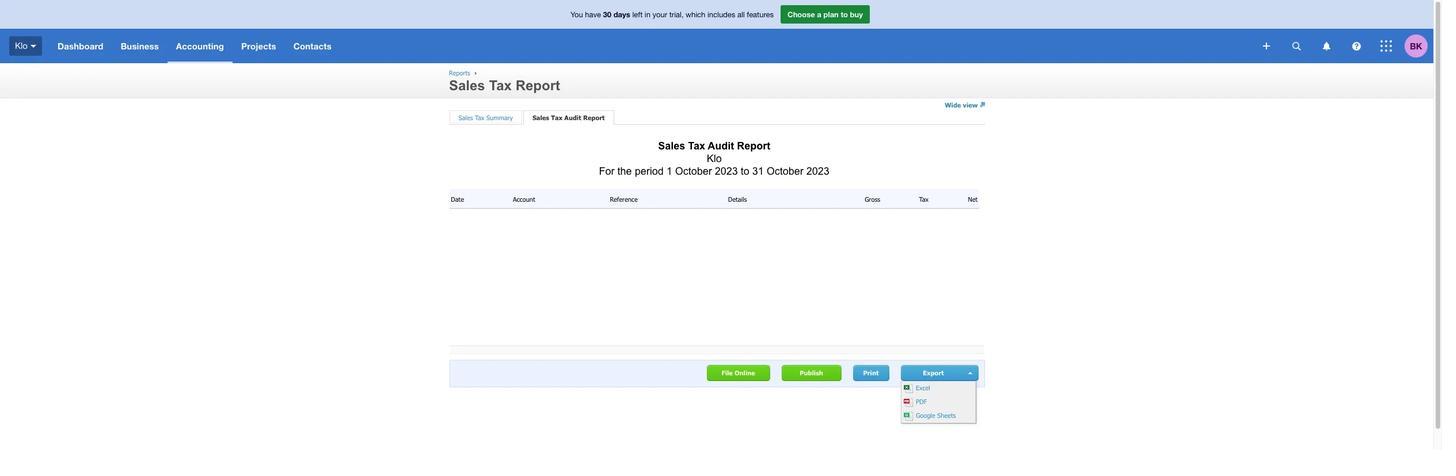 Task type: locate. For each thing, give the bounding box(es) containing it.
october right 1
[[675, 166, 712, 178]]

navigation containing dashboard
[[49, 29, 1256, 63]]

1 horizontal spatial 2023
[[807, 166, 830, 178]]

sales tax audit report
[[533, 114, 605, 122]]

period
[[635, 166, 664, 178]]

google sheets
[[914, 412, 956, 420]]

file
[[722, 370, 733, 377]]

1 horizontal spatial svg image
[[1353, 42, 1361, 50]]

tax for sales tax audit report
[[551, 114, 563, 122]]

0 vertical spatial klo
[[15, 41, 28, 51]]

pdf
[[914, 398, 927, 406]]

tax inside reports › sales tax report
[[489, 78, 512, 93]]

sales tax summary
[[459, 114, 513, 122]]

october
[[675, 166, 712, 178], [767, 166, 804, 178]]

banner containing bk
[[0, 0, 1434, 63]]

1 vertical spatial report
[[583, 114, 605, 122]]

october right 31
[[767, 166, 804, 178]]

in
[[645, 10, 651, 19]]

to inside sales tax audit report klo for the period 1 october 2023 to 31 october 2023
[[741, 166, 750, 178]]

0 horizontal spatial to
[[741, 166, 750, 178]]

2 vertical spatial report
[[737, 141, 771, 152]]

sales
[[449, 78, 485, 93], [459, 114, 473, 122], [533, 114, 549, 122], [658, 141, 686, 152]]

sales down the reports link
[[449, 78, 485, 93]]

sales for sales tax audit report
[[533, 114, 549, 122]]

1 horizontal spatial report
[[583, 114, 605, 122]]

banner
[[0, 0, 1434, 63]]

2023
[[715, 166, 738, 178], [807, 166, 830, 178]]

0 vertical spatial report
[[516, 78, 560, 93]]

date
[[451, 196, 464, 203]]

sales tax audit report link
[[533, 114, 605, 122]]

1 horizontal spatial klo
[[707, 153, 722, 165]]

print link
[[853, 365, 890, 382]]

export
[[923, 370, 944, 377]]

tax inside sales tax audit report klo for the period 1 october 2023 to 31 october 2023
[[688, 141, 705, 152]]

0 horizontal spatial october
[[675, 166, 712, 178]]

1 october from the left
[[675, 166, 712, 178]]

1 vertical spatial to
[[741, 166, 750, 178]]

1 2023 from the left
[[715, 166, 738, 178]]

0 vertical spatial to
[[841, 10, 848, 19]]

2 horizontal spatial report
[[737, 141, 771, 152]]

report
[[516, 78, 560, 93], [583, 114, 605, 122], [737, 141, 771, 152]]

1 vertical spatial klo
[[707, 153, 722, 165]]

tax
[[489, 78, 512, 93], [475, 114, 485, 122], [551, 114, 563, 122], [688, 141, 705, 152], [919, 196, 929, 203]]

to left 31
[[741, 166, 750, 178]]

trial,
[[670, 10, 684, 19]]

details
[[728, 196, 747, 203]]

svg image
[[1353, 42, 1361, 50], [1264, 43, 1271, 50]]

choose
[[788, 10, 815, 19]]

sheets
[[938, 412, 956, 420]]

report up sales tax audit report link
[[516, 78, 560, 93]]

0 horizontal spatial report
[[516, 78, 560, 93]]

1 vertical spatial audit
[[708, 141, 734, 152]]

which
[[686, 10, 706, 19]]

report for sales tax audit report
[[583, 114, 605, 122]]

audit inside sales tax audit report klo for the period 1 october 2023 to 31 october 2023
[[708, 141, 734, 152]]

export options... image
[[969, 372, 974, 375]]

buy
[[850, 10, 863, 19]]

bk
[[1411, 41, 1423, 51]]

navigation
[[49, 29, 1256, 63]]

0 horizontal spatial audit
[[565, 114, 582, 122]]

to left buy
[[841, 10, 848, 19]]

reference
[[610, 196, 638, 203]]

online
[[735, 370, 756, 377]]

klo
[[15, 41, 28, 51], [707, 153, 722, 165]]

left
[[633, 10, 643, 19]]

print
[[864, 370, 879, 377]]

choose a plan to buy
[[788, 10, 863, 19]]

projects button
[[233, 29, 285, 63]]

reports
[[449, 69, 471, 77]]

audit for sales tax audit report
[[565, 114, 582, 122]]

sales up 1
[[658, 141, 686, 152]]

sales right summary at the top left
[[533, 114, 549, 122]]

svg image
[[1381, 40, 1393, 52], [1293, 42, 1301, 50], [1323, 42, 1331, 50], [30, 45, 36, 48]]

net
[[968, 196, 978, 203]]

0 horizontal spatial klo
[[15, 41, 28, 51]]

report inside sales tax audit report klo for the period 1 october 2023 to 31 october 2023
[[737, 141, 771, 152]]

30
[[603, 10, 612, 19]]

klo button
[[0, 29, 49, 63]]

contacts button
[[285, 29, 340, 63]]

svg image inside klo popup button
[[30, 45, 36, 48]]

google
[[916, 412, 936, 420]]

1 horizontal spatial audit
[[708, 141, 734, 152]]

1 horizontal spatial to
[[841, 10, 848, 19]]

report for sales tax audit report klo for the period 1 october 2023 to 31 october 2023
[[737, 141, 771, 152]]

have
[[585, 10, 601, 19]]

to
[[841, 10, 848, 19], [741, 166, 750, 178]]

0 horizontal spatial 2023
[[715, 166, 738, 178]]

0 vertical spatial audit
[[565, 114, 582, 122]]

dashboard
[[58, 41, 103, 51]]

1 horizontal spatial october
[[767, 166, 804, 178]]

sales inside sales tax audit report klo for the period 1 october 2023 to 31 october 2023
[[658, 141, 686, 152]]

report inside reports › sales tax report
[[516, 78, 560, 93]]

report up 31
[[737, 141, 771, 152]]

excel
[[914, 384, 931, 392]]

report up "for"
[[583, 114, 605, 122]]

audit
[[565, 114, 582, 122], [708, 141, 734, 152]]

sales left summary at the top left
[[459, 114, 473, 122]]



Task type: vqa. For each thing, say whether or not it's contained in the screenshot.
the plan
yes



Task type: describe. For each thing, give the bounding box(es) containing it.
your
[[653, 10, 668, 19]]

the
[[618, 166, 632, 178]]

tax for sales tax summary
[[475, 114, 485, 122]]

pdf link
[[902, 396, 976, 410]]

tax for sales tax audit report klo for the period 1 october 2023 to 31 october 2023
[[688, 141, 705, 152]]

sales for sales tax audit report klo for the period 1 october 2023 to 31 october 2023
[[658, 141, 686, 152]]

all
[[738, 10, 745, 19]]

klo inside sales tax audit report klo for the period 1 october 2023 to 31 october 2023
[[707, 153, 722, 165]]

audit for sales tax audit report klo for the period 1 october 2023 to 31 october 2023
[[708, 141, 734, 152]]

bk button
[[1405, 29, 1434, 63]]

file online link
[[707, 365, 770, 382]]

sales tax audit report klo for the period 1 october 2023 to 31 october 2023
[[599, 141, 830, 178]]

sales tax summary link
[[459, 114, 513, 122]]

projects
[[241, 41, 276, 51]]

you
[[571, 10, 583, 19]]

business button
[[112, 29, 168, 63]]

plan
[[824, 10, 839, 19]]

days
[[614, 10, 631, 19]]

1
[[667, 166, 673, 178]]

gross
[[865, 196, 881, 203]]

sales for sales tax summary
[[459, 114, 473, 122]]

accounting button
[[168, 29, 233, 63]]

klo inside popup button
[[15, 41, 28, 51]]

31
[[753, 166, 764, 178]]

2 2023 from the left
[[807, 166, 830, 178]]

google sheets link
[[902, 410, 976, 424]]

business
[[121, 41, 159, 51]]

publish button
[[782, 365, 842, 382]]

sales inside reports › sales tax report
[[449, 78, 485, 93]]

dashboard link
[[49, 29, 112, 63]]

file online
[[722, 370, 756, 377]]

features
[[747, 10, 774, 19]]

2 october from the left
[[767, 166, 804, 178]]

account
[[513, 196, 535, 203]]

0 horizontal spatial svg image
[[1264, 43, 1271, 50]]

›
[[475, 69, 477, 77]]

contacts
[[294, 41, 332, 51]]

excel link
[[902, 382, 976, 396]]

reports link
[[449, 69, 471, 77]]

you have 30 days left in your trial, which includes all features
[[571, 10, 774, 19]]

publish
[[800, 370, 823, 377]]

includes
[[708, 10, 736, 19]]

reports › sales tax report
[[449, 69, 560, 93]]

accounting
[[176, 41, 224, 51]]

navigation inside banner
[[49, 29, 1256, 63]]

summary
[[487, 114, 513, 122]]

for
[[599, 166, 615, 178]]

a
[[817, 10, 822, 19]]



